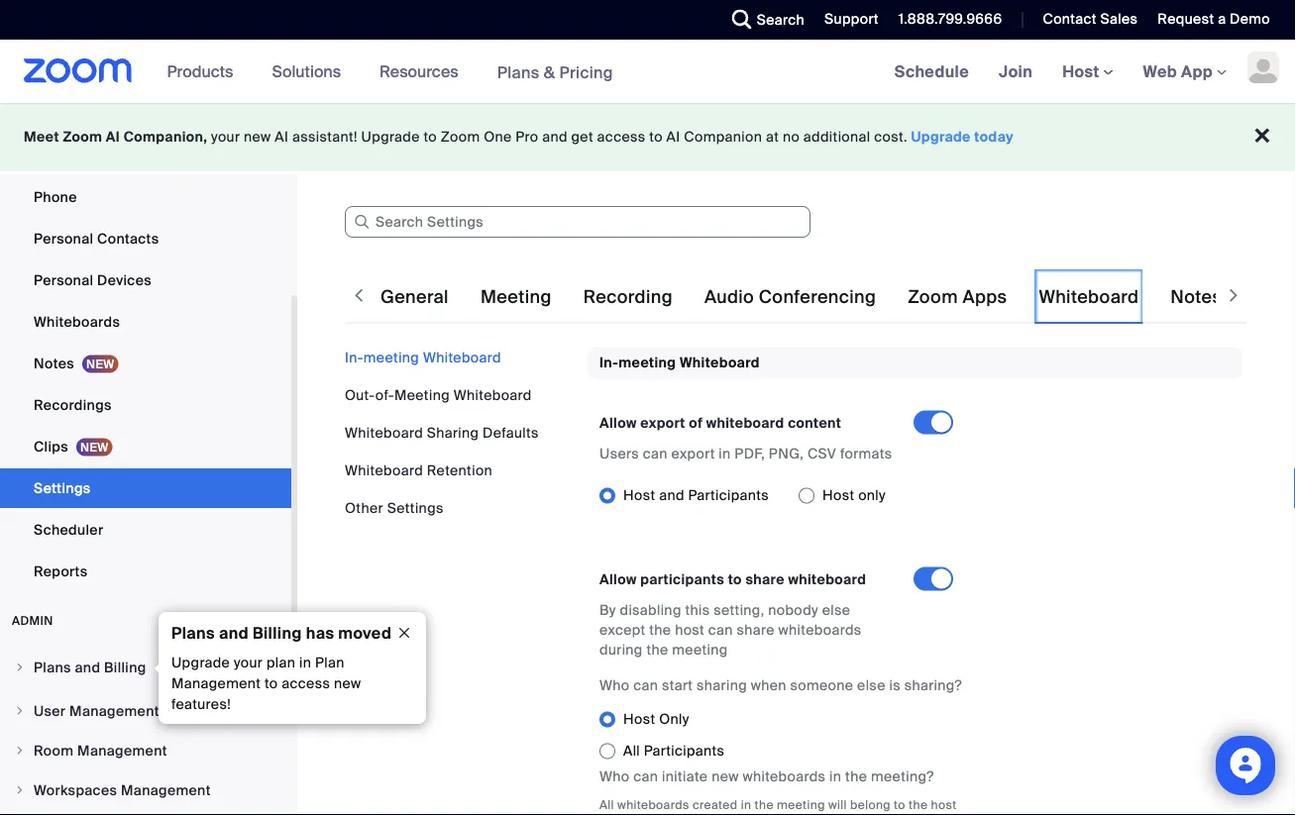 Task type: locate. For each thing, give the bounding box(es) containing it.
1 horizontal spatial meeting
[[480, 286, 552, 309]]

1 vertical spatial personal
[[34, 271, 93, 289]]

workspaces
[[34, 781, 117, 800]]

support link
[[810, 0, 884, 40], [824, 10, 879, 28]]

3 ai from the left
[[666, 128, 680, 146]]

1 vertical spatial whiteboards
[[743, 768, 826, 786]]

host
[[675, 621, 705, 640], [931, 797, 957, 812]]

in for the
[[741, 797, 751, 812]]

2 horizontal spatial upgrade
[[911, 128, 971, 146]]

1 vertical spatial access
[[282, 675, 330, 693]]

1 horizontal spatial upgrade
[[361, 128, 420, 146]]

in
[[719, 445, 731, 463], [299, 654, 311, 672], [829, 768, 842, 786], [741, 797, 751, 812]]

new down plan
[[334, 675, 361, 693]]

upgrade up features!
[[171, 654, 230, 672]]

0 vertical spatial new
[[244, 128, 271, 146]]

right image down right image
[[14, 785, 26, 797]]

1 ai from the left
[[106, 128, 120, 146]]

can right "users"
[[643, 445, 668, 463]]

ai
[[106, 128, 120, 146], [275, 128, 289, 146], [666, 128, 680, 146]]

whiteboards down nobody
[[778, 621, 862, 640]]

in- down recording
[[599, 354, 619, 372]]

else right nobody
[[822, 601, 851, 620]]

right image
[[14, 662, 26, 674], [14, 706, 26, 717], [14, 785, 26, 797]]

0 vertical spatial right image
[[14, 662, 26, 674]]

to left companion at the right of page
[[649, 128, 663, 146]]

this
[[685, 601, 710, 620]]

and inside tooltip
[[219, 623, 249, 644]]

has
[[306, 623, 334, 644]]

notes inside "tabs of my account settings page" tab list
[[1171, 286, 1222, 309]]

1 personal from the top
[[34, 229, 93, 248]]

can for export
[[643, 445, 668, 463]]

option group
[[599, 480, 914, 512]]

meeting down search settings text field
[[480, 286, 552, 309]]

meeting up of-
[[364, 348, 419, 367]]

settings up scheduler
[[34, 479, 91, 497]]

billing inside tooltip
[[253, 623, 302, 644]]

1 vertical spatial right image
[[14, 706, 26, 717]]

1 horizontal spatial ai
[[275, 128, 289, 146]]

right image inside "plans and billing" menu item
[[14, 662, 26, 674]]

0 horizontal spatial access
[[282, 675, 330, 693]]

belong
[[850, 797, 891, 812]]

whiteboard
[[706, 414, 784, 432], [788, 571, 866, 589]]

billing for plans and billing
[[104, 658, 146, 677]]

in- up out-
[[345, 348, 364, 367]]

2 vertical spatial new
[[712, 768, 739, 786]]

0 vertical spatial access
[[597, 128, 646, 146]]

0 vertical spatial plans
[[497, 62, 540, 82]]

1 horizontal spatial host
[[931, 797, 957, 812]]

management up room management on the left bottom of the page
[[69, 702, 159, 720]]

and up 'participants'
[[659, 486, 685, 505]]

can inside the by disabling this setting, nobody else except the host can share whiteboards during the meeting
[[708, 621, 733, 640]]

1 vertical spatial your
[[234, 654, 263, 672]]

csv
[[808, 445, 837, 463]]

billing
[[253, 623, 302, 644], [104, 658, 146, 677]]

can
[[643, 445, 668, 463], [708, 621, 733, 640], [633, 677, 658, 695], [633, 768, 658, 786]]

1 vertical spatial else
[[857, 677, 886, 695]]

0 vertical spatial allow
[[599, 414, 637, 432]]

other settings link
[[345, 499, 444, 517]]

management up features!
[[171, 675, 261, 693]]

1 vertical spatial plans
[[171, 623, 215, 644]]

plans inside tooltip
[[171, 623, 215, 644]]

share down setting,
[[737, 621, 775, 640]]

ai left assistant!
[[275, 128, 289, 146]]

participants up "initiate"
[[644, 742, 725, 760]]

clips
[[34, 437, 68, 456]]

to
[[424, 128, 437, 146], [649, 128, 663, 146], [728, 571, 742, 589], [264, 675, 278, 693], [894, 797, 906, 812]]

participants down the users can export in pdf, png, csv formats
[[688, 486, 769, 505]]

2 who from the top
[[599, 768, 630, 786]]

and
[[542, 128, 568, 146], [659, 486, 685, 505], [219, 623, 249, 644], [75, 658, 100, 677]]

side navigation navigation
[[0, 11, 297, 816]]

whiteboards up all whiteboards created in the meeting will belong to the host
[[743, 768, 826, 786]]

and for plans and billing has moved
[[219, 623, 249, 644]]

1 vertical spatial share
[[737, 621, 775, 640]]

0 vertical spatial billing
[[253, 623, 302, 644]]

3 right image from the top
[[14, 785, 26, 797]]

billing up "user management" "menu item"
[[104, 658, 146, 677]]

0 vertical spatial personal
[[34, 229, 93, 248]]

1 vertical spatial participants
[[644, 742, 725, 760]]

reports link
[[0, 552, 291, 592]]

who can start sharing when someone else is sharing?
[[599, 677, 962, 695]]

0 vertical spatial else
[[822, 601, 851, 620]]

notes left the scroll right image
[[1171, 286, 1222, 309]]

zoom inside "tabs of my account settings page" tab list
[[908, 286, 958, 309]]

by disabling this setting, nobody else except the host can share whiteboards during the meeting
[[599, 601, 862, 659]]

upgrade down product information navigation
[[361, 128, 420, 146]]

export
[[640, 414, 685, 432], [671, 445, 715, 463]]

no
[[783, 128, 800, 146]]

0 horizontal spatial all
[[599, 797, 614, 812]]

request a demo link
[[1143, 0, 1295, 40], [1158, 10, 1270, 28]]

personal up whiteboards
[[34, 271, 93, 289]]

plans and billing has moved
[[171, 623, 392, 644]]

billing up plan
[[253, 623, 302, 644]]

2 horizontal spatial zoom
[[908, 286, 958, 309]]

upgrade your plan in plan management to access new features!
[[171, 654, 361, 714]]

0 vertical spatial whiteboards
[[778, 621, 862, 640]]

can for initiate
[[633, 768, 658, 786]]

and for plans and billing
[[75, 658, 100, 677]]

management up workspaces management
[[77, 742, 167, 760]]

sharing
[[697, 677, 747, 695]]

1 vertical spatial all
[[599, 797, 614, 812]]

0 vertical spatial whiteboard
[[706, 414, 784, 432]]

host down this
[[675, 621, 705, 640]]

and up upgrade your plan in plan management to access new features!
[[219, 623, 249, 644]]

webinars
[[34, 146, 97, 164]]

1 horizontal spatial access
[[597, 128, 646, 146]]

1 right image from the top
[[14, 662, 26, 674]]

share inside the by disabling this setting, nobody else except the host can share whiteboards during the meeting
[[737, 621, 775, 640]]

access right get
[[597, 128, 646, 146]]

meeting down in-meeting whiteboard link
[[394, 386, 450, 404]]

new left assistant!
[[244, 128, 271, 146]]

1 horizontal spatial whiteboard
[[788, 571, 866, 589]]

who down during
[[599, 677, 630, 695]]

2 vertical spatial right image
[[14, 785, 26, 797]]

ai left companion at the right of page
[[666, 128, 680, 146]]

1 horizontal spatial billing
[[253, 623, 302, 644]]

2 right image from the top
[[14, 706, 26, 717]]

profile picture image
[[1248, 52, 1279, 83]]

0 horizontal spatial ai
[[106, 128, 120, 146]]

host only
[[822, 486, 886, 505]]

management down 'room management' menu item on the left bottom of page
[[121, 781, 211, 800]]

plans inside menu item
[[34, 658, 71, 677]]

can down setting,
[[708, 621, 733, 640]]

banner
[[0, 40, 1295, 105]]

upgrade today link
[[911, 128, 1014, 146]]

2 vertical spatial plans
[[34, 658, 71, 677]]

1 horizontal spatial all
[[623, 742, 640, 760]]

in up will
[[829, 768, 842, 786]]

management for room management
[[77, 742, 167, 760]]

0 horizontal spatial new
[[244, 128, 271, 146]]

0 vertical spatial notes
[[1171, 286, 1222, 309]]

1 vertical spatial who
[[599, 768, 630, 786]]

menu bar
[[345, 348, 573, 518]]

and left get
[[542, 128, 568, 146]]

all for all whiteboards created in the meeting will belong to the host
[[599, 797, 614, 812]]

plans & pricing link
[[497, 62, 613, 82], [497, 62, 613, 82]]

when
[[751, 677, 787, 695]]

zoom
[[63, 128, 102, 146], [441, 128, 480, 146], [908, 286, 958, 309]]

can left start
[[633, 677, 658, 695]]

and up user management
[[75, 658, 100, 677]]

meeting
[[480, 286, 552, 309], [394, 386, 450, 404]]

who down all participants
[[599, 768, 630, 786]]

host only
[[623, 710, 689, 729]]

participants inside who can start sharing when someone else is sharing? option group
[[644, 742, 725, 760]]

all for all participants
[[623, 742, 640, 760]]

in right "created"
[[741, 797, 751, 812]]

plans up "plans and billing" menu item at the left of page
[[171, 623, 215, 644]]

in inside upgrade your plan in plan management to access new features!
[[299, 654, 311, 672]]

demo
[[1230, 10, 1270, 28]]

settings down the whiteboard retention link
[[387, 499, 444, 517]]

in-meeting whiteboard up 'of'
[[599, 354, 760, 372]]

who for who can initiate new whiteboards in the meeting?
[[599, 768, 630, 786]]

1 allow from the top
[[599, 414, 637, 432]]

0 vertical spatial who
[[599, 677, 630, 695]]

close image
[[388, 624, 420, 642]]

else
[[822, 601, 851, 620], [857, 677, 886, 695]]

0 vertical spatial participants
[[688, 486, 769, 505]]

solutions button
[[272, 40, 350, 103]]

to down plan
[[264, 675, 278, 693]]

0 vertical spatial your
[[211, 128, 240, 146]]

zoom left one
[[441, 128, 480, 146]]

0 horizontal spatial host
[[675, 621, 705, 640]]

whiteboard up nobody
[[788, 571, 866, 589]]

0 horizontal spatial upgrade
[[171, 654, 230, 672]]

out-
[[345, 386, 375, 404]]

product information navigation
[[152, 40, 628, 105]]

0 horizontal spatial settings
[[34, 479, 91, 497]]

resources
[[380, 61, 458, 82]]

allow participants to share whiteboard
[[599, 571, 866, 589]]

meeting
[[364, 348, 419, 367], [619, 354, 676, 372], [672, 641, 728, 659], [777, 797, 825, 812]]

notes up recordings
[[34, 354, 74, 373]]

1 vertical spatial settings
[[387, 499, 444, 517]]

1 horizontal spatial new
[[334, 675, 361, 693]]

host
[[1062, 61, 1103, 82], [623, 486, 655, 505], [822, 486, 855, 505], [623, 710, 655, 729]]

1 vertical spatial new
[[334, 675, 361, 693]]

whiteboards down "initiate"
[[617, 797, 689, 812]]

can down all participants
[[633, 768, 658, 786]]

in-meeting whiteboard up out-of-meeting whiteboard
[[345, 348, 501, 367]]

allow up "users"
[[599, 414, 637, 432]]

companion,
[[124, 128, 207, 146]]

right image inside workspaces management menu item
[[14, 785, 26, 797]]

personal for personal contacts
[[34, 229, 93, 248]]

and inside in-meeting whiteboard element
[[659, 486, 685, 505]]

zoom right meet
[[63, 128, 102, 146]]

1 vertical spatial allow
[[599, 571, 637, 589]]

in-
[[345, 348, 364, 367], [599, 354, 619, 372]]

host down 'meeting?'
[[931, 797, 957, 812]]

1 horizontal spatial settings
[[387, 499, 444, 517]]

0 vertical spatial all
[[623, 742, 640, 760]]

0 vertical spatial share
[[746, 571, 785, 589]]

personal down 'phone'
[[34, 229, 93, 248]]

2 horizontal spatial new
[[712, 768, 739, 786]]

and inside menu item
[[75, 658, 100, 677]]

users
[[599, 445, 639, 463]]

phone
[[34, 188, 77, 206]]

support
[[824, 10, 879, 28]]

management inside upgrade your plan in plan management to access new features!
[[171, 675, 261, 693]]

request
[[1158, 10, 1214, 28]]

plans & pricing
[[497, 62, 613, 82]]

1 horizontal spatial notes
[[1171, 286, 1222, 309]]

share up setting,
[[746, 571, 785, 589]]

new
[[244, 128, 271, 146], [334, 675, 361, 693], [712, 768, 739, 786]]

2 horizontal spatial ai
[[666, 128, 680, 146]]

access inside meet zoom ai companion, footer
[[597, 128, 646, 146]]

sharing?
[[904, 677, 962, 695]]

0 horizontal spatial in-meeting whiteboard
[[345, 348, 501, 367]]

management
[[171, 675, 261, 693], [69, 702, 159, 720], [77, 742, 167, 760], [121, 781, 211, 800]]

allow
[[599, 414, 637, 432], [599, 571, 637, 589]]

whiteboard sharing defaults
[[345, 424, 539, 442]]

in left pdf, at the bottom right of page
[[719, 445, 731, 463]]

plans inside product information navigation
[[497, 62, 540, 82]]

personal
[[34, 229, 93, 248], [34, 271, 93, 289]]

meeting left will
[[777, 797, 825, 812]]

in right plan
[[299, 654, 311, 672]]

whiteboards
[[778, 621, 862, 640], [743, 768, 826, 786], [617, 797, 689, 812]]

the down the who can initiate new whiteboards in the meeting? at the bottom of the page
[[755, 797, 774, 812]]

access
[[597, 128, 646, 146], [282, 675, 330, 693]]

is
[[889, 677, 901, 695]]

the right during
[[646, 641, 668, 659]]

0 horizontal spatial billing
[[104, 658, 146, 677]]

2 allow from the top
[[599, 571, 637, 589]]

1 vertical spatial meeting
[[394, 386, 450, 404]]

plans left &
[[497, 62, 540, 82]]

0 horizontal spatial plans
[[34, 658, 71, 677]]

0 horizontal spatial else
[[822, 601, 851, 620]]

plans
[[497, 62, 540, 82], [171, 623, 215, 644], [34, 658, 71, 677]]

notes
[[1171, 286, 1222, 309], [34, 354, 74, 373]]

right image left user
[[14, 706, 26, 717]]

billing inside menu item
[[104, 658, 146, 677]]

1 horizontal spatial plans
[[171, 623, 215, 644]]

0 horizontal spatial in-
[[345, 348, 364, 367]]

export down 'of'
[[671, 445, 715, 463]]

2 horizontal spatial plans
[[497, 62, 540, 82]]

upgrade right cost. on the top right of page
[[911, 128, 971, 146]]

all inside who can start sharing when someone else is sharing? option group
[[623, 742, 640, 760]]

1 vertical spatial host
[[931, 797, 957, 812]]

your right companion,
[[211, 128, 240, 146]]

web app button
[[1143, 61, 1227, 82]]

all
[[623, 742, 640, 760], [599, 797, 614, 812]]

personal for personal devices
[[34, 271, 93, 289]]

management for workspaces management
[[121, 781, 211, 800]]

your left plan
[[234, 654, 263, 672]]

allow for allow export of whiteboard content
[[599, 414, 637, 432]]

reports
[[34, 562, 88, 581]]

access down plan
[[282, 675, 330, 693]]

your inside meet zoom ai companion, footer
[[211, 128, 240, 146]]

plans for plans and billing
[[34, 658, 71, 677]]

created
[[693, 797, 738, 812]]

right image inside "user management" "menu item"
[[14, 706, 26, 717]]

ai right webinars
[[106, 128, 120, 146]]

room management
[[34, 742, 167, 760]]

0 vertical spatial settings
[[34, 479, 91, 497]]

host inside the meetings navigation
[[1062, 61, 1103, 82]]

features!
[[171, 696, 231, 714]]

participants
[[688, 486, 769, 505], [644, 742, 725, 760]]

meeting down this
[[672, 641, 728, 659]]

2 personal from the top
[[34, 271, 93, 289]]

1.888.799.9666 button
[[884, 0, 1007, 40], [899, 10, 1002, 28]]

settings inside 'link'
[[34, 479, 91, 497]]

host for host
[[1062, 61, 1103, 82]]

0 vertical spatial meeting
[[480, 286, 552, 309]]

zoom left apps
[[908, 286, 958, 309]]

scheduler
[[34, 521, 103, 539]]

new up "created"
[[712, 768, 739, 786]]

allow for allow participants to share whiteboard
[[599, 571, 637, 589]]

audio
[[704, 286, 754, 309]]

plans up user
[[34, 658, 71, 677]]

0 horizontal spatial notes
[[34, 354, 74, 373]]

to down the resources dropdown button
[[424, 128, 437, 146]]

0 vertical spatial host
[[675, 621, 705, 640]]

host button
[[1062, 61, 1113, 82]]

zoom apps
[[908, 286, 1007, 309]]

1 vertical spatial billing
[[104, 658, 146, 677]]

whiteboard up the users can export in pdf, png, csv formats
[[706, 414, 784, 432]]

allow up by
[[599, 571, 637, 589]]

export left 'of'
[[640, 414, 685, 432]]

host inside who can start sharing when someone else is sharing? option group
[[623, 710, 655, 729]]

menu item
[[0, 812, 291, 816]]

meeting inside menu bar
[[364, 348, 419, 367]]

allow export of whiteboard content
[[599, 414, 842, 432]]

1 vertical spatial notes
[[34, 354, 74, 373]]

management inside "menu item"
[[69, 702, 159, 720]]

right image down 'admin'
[[14, 662, 26, 674]]

else left is
[[857, 677, 886, 695]]

1 vertical spatial whiteboard
[[788, 571, 866, 589]]

recording
[[583, 286, 673, 309]]

1 who from the top
[[599, 677, 630, 695]]

in-meeting whiteboard element
[[588, 348, 1243, 816]]

pricing
[[559, 62, 613, 82]]



Task type: describe. For each thing, give the bounding box(es) containing it.
recordings link
[[0, 385, 291, 425]]

a
[[1218, 10, 1226, 28]]

in for plan
[[299, 654, 311, 672]]

products button
[[167, 40, 242, 103]]

all participants
[[623, 742, 725, 760]]

scroll right image
[[1224, 285, 1244, 305]]

2 vertical spatial whiteboards
[[617, 797, 689, 812]]

the down disabling
[[649, 621, 671, 640]]

plans and billing has moved tooltip
[[154, 612, 426, 724]]

devices
[[97, 271, 152, 289]]

search button
[[717, 0, 810, 40]]

Search Settings text field
[[345, 206, 811, 238]]

contacts
[[97, 229, 159, 248]]

who can initiate new whiteboards in the meeting?
[[599, 768, 934, 786]]

else inside the by disabling this setting, nobody else except the host can share whiteboards during the meeting
[[822, 601, 851, 620]]

meet zoom ai companion, your new ai assistant! upgrade to zoom one pro and get access to ai companion at no additional cost. upgrade today
[[24, 128, 1014, 146]]

0 horizontal spatial zoom
[[63, 128, 102, 146]]

meeting?
[[871, 768, 934, 786]]

out-of-meeting whiteboard
[[345, 386, 532, 404]]

2 ai from the left
[[275, 128, 289, 146]]

in-meeting whiteboard link
[[345, 348, 501, 367]]

clips link
[[0, 427, 291, 467]]

your inside upgrade your plan in plan management to access new features!
[[234, 654, 263, 672]]

contact
[[1043, 10, 1097, 28]]

schedule
[[894, 61, 969, 82]]

the up belong
[[845, 768, 867, 786]]

new inside upgrade your plan in plan management to access new features!
[[334, 675, 361, 693]]

menu bar containing in-meeting whiteboard
[[345, 348, 573, 518]]

initiate
[[662, 768, 708, 786]]

notes link
[[0, 344, 291, 383]]

get
[[571, 128, 593, 146]]

meetings navigation
[[880, 40, 1295, 105]]

to down 'meeting?'
[[894, 797, 906, 812]]

right image for user management
[[14, 706, 26, 717]]

1 horizontal spatial in-meeting whiteboard
[[599, 354, 760, 372]]

only
[[659, 710, 689, 729]]

meet zoom ai companion, footer
[[0, 103, 1295, 171]]

conferencing
[[759, 286, 876, 309]]

sharing
[[427, 424, 479, 442]]

personal menu menu
[[0, 11, 291, 594]]

upgrade inside upgrade your plan in plan management to access new features!
[[171, 654, 230, 672]]

notes inside "personal menu" menu
[[34, 354, 74, 373]]

plans for plans & pricing
[[497, 62, 540, 82]]

new inside meet zoom ai companion, footer
[[244, 128, 271, 146]]

start
[[662, 677, 693, 695]]

who can start sharing when someone else is sharing? option group
[[599, 704, 969, 767]]

1 horizontal spatial in-
[[599, 354, 619, 372]]

one
[[484, 128, 512, 146]]

additional
[[803, 128, 871, 146]]

access inside upgrade your plan in plan management to access new features!
[[282, 675, 330, 693]]

png,
[[769, 445, 804, 463]]

and for host and participants
[[659, 486, 685, 505]]

whiteboard retention
[[345, 461, 493, 480]]

all whiteboards created in the meeting will belong to the host
[[599, 797, 957, 812]]

right image for workspaces management
[[14, 785, 26, 797]]

sales
[[1100, 10, 1138, 28]]

host inside the by disabling this setting, nobody else except the host can share whiteboards during the meeting
[[675, 621, 705, 640]]

plans and billing
[[34, 658, 146, 677]]

user management
[[34, 702, 159, 720]]

whiteboard retention link
[[345, 461, 493, 480]]

recordings
[[34, 396, 112, 414]]

tabs of my account settings page tab list
[[377, 270, 1295, 325]]

assistant!
[[292, 128, 358, 146]]

whiteboard inside "tabs of my account settings page" tab list
[[1039, 286, 1139, 309]]

pdf,
[[735, 445, 765, 463]]

can for start
[[633, 677, 658, 695]]

whiteboards inside the by disabling this setting, nobody else except the host can share whiteboards during the meeting
[[778, 621, 862, 640]]

today
[[974, 128, 1014, 146]]

app
[[1181, 61, 1213, 82]]

audio conferencing
[[704, 286, 876, 309]]

billing for plans and billing has moved
[[253, 623, 302, 644]]

admin
[[12, 613, 53, 629]]

products
[[167, 61, 233, 82]]

plan
[[315, 654, 345, 672]]

other
[[345, 499, 383, 517]]

scroll left image
[[349, 285, 369, 305]]

will
[[828, 797, 847, 812]]

nobody
[[768, 601, 818, 620]]

who for who can start sharing when someone else is sharing?
[[599, 677, 630, 695]]

of-
[[375, 386, 394, 404]]

retention
[[427, 461, 493, 480]]

personal devices
[[34, 271, 152, 289]]

0 horizontal spatial whiteboard
[[706, 414, 784, 432]]

right image for plans and billing
[[14, 662, 26, 674]]

users can export in pdf, png, csv formats
[[599, 445, 892, 463]]

by
[[599, 601, 616, 620]]

workspaces management menu item
[[0, 772, 291, 810]]

the down 'meeting?'
[[909, 797, 928, 812]]

admin menu menu
[[0, 649, 291, 816]]

right image
[[14, 745, 26, 757]]

1 vertical spatial export
[[671, 445, 715, 463]]

whiteboards link
[[0, 302, 291, 342]]

plans for plans and billing has moved
[[171, 623, 215, 644]]

meeting inside "tabs of my account settings page" tab list
[[480, 286, 552, 309]]

room management menu item
[[0, 732, 291, 770]]

settings link
[[0, 469, 291, 508]]

schedule link
[[880, 40, 984, 103]]

at
[[766, 128, 779, 146]]

content
[[788, 414, 842, 432]]

formats
[[840, 445, 892, 463]]

host for host only
[[623, 710, 655, 729]]

banner containing products
[[0, 40, 1295, 105]]

personal contacts
[[34, 229, 159, 248]]

defaults
[[483, 424, 539, 442]]

setting,
[[714, 601, 764, 620]]

resources button
[[380, 40, 467, 103]]

join
[[999, 61, 1033, 82]]

in for pdf,
[[719, 445, 731, 463]]

and inside meet zoom ai companion, footer
[[542, 128, 568, 146]]

host for host and participants
[[623, 486, 655, 505]]

plans and billing menu item
[[0, 649, 291, 691]]

web
[[1143, 61, 1177, 82]]

request a demo
[[1158, 10, 1270, 28]]

host for host only
[[822, 486, 855, 505]]

to inside upgrade your plan in plan management to access new features!
[[264, 675, 278, 693]]

meet
[[24, 128, 59, 146]]

zoom logo image
[[24, 58, 132, 83]]

new inside in-meeting whiteboard element
[[712, 768, 739, 786]]

to up setting,
[[728, 571, 742, 589]]

0 vertical spatial export
[[640, 414, 685, 432]]

moved
[[338, 623, 392, 644]]

except
[[599, 621, 646, 640]]

1 horizontal spatial zoom
[[441, 128, 480, 146]]

contact sales
[[1043, 10, 1138, 28]]

1.888.799.9666
[[899, 10, 1002, 28]]

option group containing host and participants
[[599, 480, 914, 512]]

meeting inside the by disabling this setting, nobody else except the host can share whiteboards during the meeting
[[672, 641, 728, 659]]

phone link
[[0, 177, 291, 217]]

plan
[[266, 654, 296, 672]]

user management menu item
[[0, 693, 291, 730]]

during
[[599, 641, 643, 659]]

host and participants
[[623, 486, 769, 505]]

search
[[757, 10, 805, 29]]

&
[[544, 62, 555, 82]]

management for user management
[[69, 702, 159, 720]]

pro
[[516, 128, 539, 146]]

web app
[[1143, 61, 1213, 82]]

companion
[[684, 128, 762, 146]]

0 horizontal spatial meeting
[[394, 386, 450, 404]]

1 horizontal spatial else
[[857, 677, 886, 695]]

personal contacts link
[[0, 219, 291, 259]]

meeting down recording
[[619, 354, 676, 372]]



Task type: vqa. For each thing, say whether or not it's contained in the screenshot.
4th heading
no



